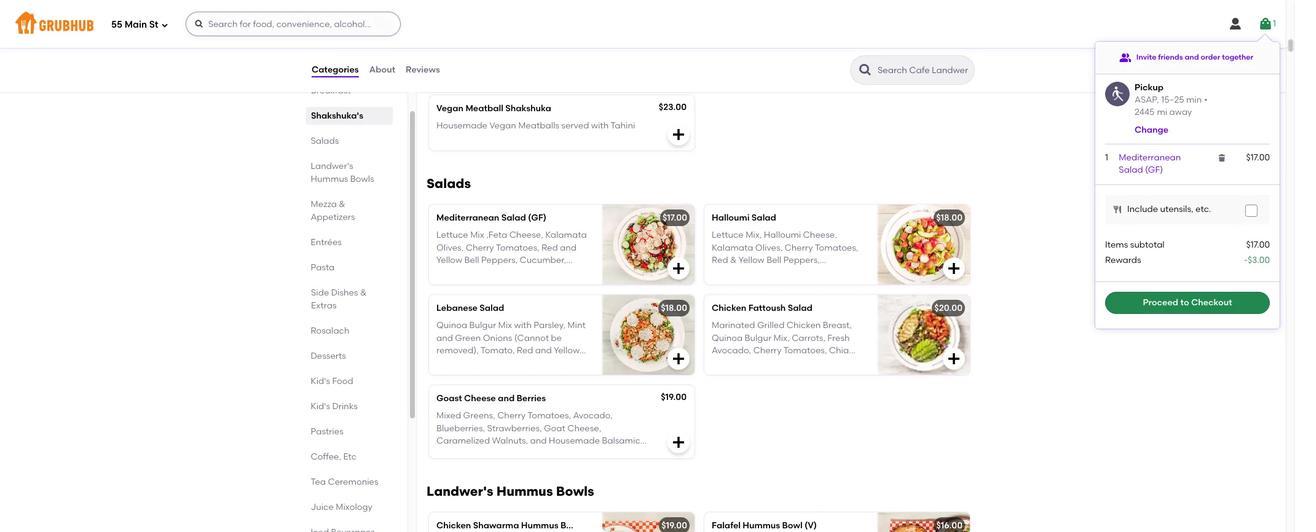 Task type: locate. For each thing, give the bounding box(es) containing it.
cheese
[[476, 55, 508, 66], [464, 394, 496, 404]]

1 vertical spatial mediterranean salad (gf)
[[437, 213, 547, 223]]

1 horizontal spatial bowl
[[783, 521, 803, 531]]

olives, inside lettuce mix, halloumi cheese, kalamata olives, cherry tomatoes, red & yellow bell peppers, cucumbers, radish & lemon mint dressing.
[[756, 243, 783, 253]]

housemade down the goat
[[549, 436, 600, 446]]

bell inside the lettuce mix ,feta cheese, kalamata olives, cherry tomatoes, red and yellow bell peppers, cucumber, radish, sumac with lemon mint dressing
[[465, 255, 479, 266]]

1 horizontal spatial kalamata
[[712, 243, 754, 253]]

1 vertical spatial cheese
[[464, 394, 496, 404]]

0 horizontal spatial bowl
[[561, 521, 581, 531]]

1 dressing from the top
[[437, 280, 472, 291]]

vegan down vegan meatball shakshuka
[[490, 121, 516, 131]]

lettuce inside the lettuce mix ,feta cheese, kalamata olives, cherry tomatoes, red and yellow bell peppers, cucumber, radish, sumac with lemon mint dressing
[[437, 230, 468, 241]]

chicken shawarma hummus bowl
[[437, 521, 581, 531]]

2 mint from the left
[[835, 268, 853, 278]]

0 horizontal spatial halloumi
[[437, 55, 474, 66]]

cheese, inside mixed greens, cherry tomatoes, avocado, blueberries, strawberries, goat cheese, caramelized walnuts, and housemade balsamic dressing
[[568, 423, 602, 434]]

kalamata inside the lettuce mix ,feta cheese, kalamata olives, cherry tomatoes, red and yellow bell peppers, cucumber, radish, sumac with lemon mint dressing
[[546, 230, 587, 241]]

peppers, inside the lettuce mix ,feta cheese, kalamata olives, cherry tomatoes, red and yellow bell peppers, cucumber, radish, sumac with lemon mint dressing
[[481, 255, 518, 266]]

pastries
[[311, 427, 344, 437]]

etc
[[344, 452, 357, 462]]

0 horizontal spatial yellow
[[437, 255, 463, 266]]

0 horizontal spatial bell
[[465, 255, 479, 266]]

peppers, for sumac
[[481, 255, 518, 266]]

mix, down grilled at the bottom
[[774, 333, 790, 344]]

& inside side dishes & extras
[[360, 288, 367, 298]]

landwer's hummus bowls down salads tab at the top of page
[[311, 161, 375, 184]]

1 horizontal spatial 1
[[1274, 18, 1277, 29]]

0 vertical spatial kid's
[[311, 376, 331, 387]]

mezza
[[311, 199, 337, 210]]

1 kid's from the top
[[311, 376, 331, 387]]

tea ceremonies tab
[[311, 476, 388, 489]]

0 horizontal spatial chicken
[[437, 521, 471, 531]]

pastries tab
[[311, 426, 388, 438]]

tahini,
[[474, 68, 500, 78]]

lettuce down halloumi salad
[[712, 230, 744, 241]]

olives, up radish
[[756, 243, 783, 253]]

2 kid's from the top
[[311, 402, 331, 412]]

1 lemon from the left
[[520, 268, 549, 278]]

svg image
[[1229, 17, 1243, 31], [161, 21, 168, 29], [1113, 205, 1123, 215], [1248, 208, 1256, 215], [947, 352, 962, 367], [672, 435, 686, 450]]

bowls inside tab
[[351, 174, 375, 184]]

grilled
[[758, 321, 785, 331]]

halloumi inside lettuce mix, halloumi cheese, kalamata olives, cherry tomatoes, red & yellow bell peppers, cucumbers, radish & lemon mint dressing.
[[764, 230, 801, 241]]

min
[[1187, 94, 1202, 105]]

side up extras
[[311, 288, 329, 298]]

proceed
[[1143, 298, 1179, 308]]

chicken for chicken fattoush salad
[[712, 303, 747, 314]]

mediterranean down change button
[[1119, 152, 1182, 163]]

1 horizontal spatial red
[[712, 255, 729, 266]]

cheese up 'tahini,'
[[476, 55, 508, 66]]

2 yellow from the left
[[739, 255, 765, 266]]

landwer's down salads tab at the top of page
[[311, 161, 354, 172]]

0 horizontal spatial red
[[542, 243, 558, 253]]

lebanese salad image
[[603, 295, 695, 375]]

include utensils, etc.
[[1128, 204, 1212, 215]]

kid's left 'food'
[[311, 376, 331, 387]]

1 vertical spatial mix,
[[774, 333, 790, 344]]

housemade
[[437, 121, 488, 131], [549, 436, 600, 446]]

lemon down cucumber,
[[520, 268, 549, 278]]

side inside two eggs poached in a spiced tomato pepper sauce, crispy halloumi cheese and spinach, with a side of tahini, side salad and challah bread.
[[503, 68, 521, 78]]

a right in
[[527, 30, 532, 41]]

halloumi up radish
[[764, 230, 801, 241]]

mix,
[[746, 230, 762, 241], [774, 333, 790, 344]]

cherry down mix
[[466, 243, 494, 253]]

2 lettuce from the left
[[712, 230, 744, 241]]

&
[[339, 199, 346, 210], [731, 255, 737, 266], [796, 268, 802, 278], [360, 288, 367, 298]]

people icon image
[[1120, 52, 1132, 64]]

search icon image
[[859, 63, 873, 77]]

red inside lettuce mix, halloumi cheese, kalamata olives, cherry tomatoes, red & yellow bell peppers, cucumbers, radish & lemon mint dressing.
[[712, 255, 729, 266]]

lemon
[[520, 268, 549, 278], [804, 268, 833, 278]]

1 horizontal spatial lettuce
[[712, 230, 744, 241]]

0 horizontal spatial kalamata
[[546, 230, 587, 241]]

cheese, for halloumi
[[804, 230, 837, 241]]

0 horizontal spatial mix,
[[746, 230, 762, 241]]

peppers, up radish
[[784, 255, 820, 266]]

spinach,
[[528, 55, 565, 66]]

with inside two eggs poached in a spiced tomato pepper sauce, crispy halloumi cheese and spinach, with a side of tahini, side salad and challah bread.
[[567, 55, 584, 66]]

0 horizontal spatial avocado,
[[573, 411, 613, 421]]

1 vertical spatial halloumi
[[712, 213, 750, 223]]

invite
[[1137, 53, 1157, 62]]

and left order at the top of the page
[[1185, 53, 1200, 62]]

1 horizontal spatial mediterranean
[[1119, 152, 1182, 163]]

chicken shawarma hummus bowl image
[[603, 513, 695, 533]]

avocado, down quinoa at the bottom of page
[[712, 346, 752, 356]]

0 horizontal spatial landwer's
[[311, 161, 354, 172]]

2 horizontal spatial with
[[591, 121, 609, 131]]

lettuce mix, halloumi cheese, kalamata olives, cherry tomatoes, red & yellow bell peppers, cucumbers, radish & lemon mint dressing.
[[712, 230, 859, 291]]

1 vertical spatial salads
[[427, 176, 471, 191]]

food
[[333, 376, 354, 387]]

mediterranean salad (gf) down change button
[[1119, 152, 1182, 175]]

olives, up radish,
[[437, 243, 464, 253]]

chicken up carrots, on the bottom of the page
[[787, 321, 821, 331]]

0 vertical spatial avocado,
[[712, 346, 752, 356]]

a left side
[[437, 68, 442, 78]]

1 vertical spatial landwer's
[[427, 484, 494, 499]]

lemon inside lettuce mix, halloumi cheese, kalamata olives, cherry tomatoes, red & yellow bell peppers, cucumbers, radish & lemon mint dressing.
[[804, 268, 833, 278]]

bowls
[[351, 174, 375, 184], [556, 484, 595, 499]]

lebanese salad
[[437, 303, 504, 314]]

1 bowl from the left
[[561, 521, 581, 531]]

and inside two eggs poached in a spiced tomato pepper sauce, crispy halloumi cheese and spinach, with a side of tahini, side salad and challah bread.
[[510, 55, 526, 66]]

olives,
[[437, 243, 464, 253], [756, 243, 783, 253]]

landwer's
[[311, 161, 354, 172], [427, 484, 494, 499]]

0 horizontal spatial vegan
[[437, 103, 464, 114]]

kalamata up cucumber,
[[546, 230, 587, 241]]

0 horizontal spatial salads
[[311, 136, 339, 146]]

mediterranean salad (gf)
[[1119, 152, 1182, 175], [437, 213, 547, 223]]

housemade inside mixed greens, cherry tomatoes, avocado, blueberries, strawberries, goat cheese, caramelized walnuts, and housemade balsamic dressing
[[549, 436, 600, 446]]

cheese inside two eggs poached in a spiced tomato pepper sauce, crispy halloumi cheese and spinach, with a side of tahini, side salad and challah bread.
[[476, 55, 508, 66]]

1 vertical spatial mediterranean
[[437, 213, 500, 223]]

svg image left include
[[1113, 205, 1123, 215]]

about
[[369, 64, 395, 75]]

1 olives, from the left
[[437, 243, 464, 253]]

1 lettuce from the left
[[437, 230, 468, 241]]

2 lemon from the left
[[804, 268, 833, 278]]

0 horizontal spatial bowls
[[351, 174, 375, 184]]

0 horizontal spatial side
[[311, 288, 329, 298]]

svg image right balsamic at the bottom left of the page
[[672, 435, 686, 450]]

mediterranean up mix
[[437, 213, 500, 223]]

1 vertical spatial a
[[437, 68, 442, 78]]

side inside side dishes & extras
[[311, 288, 329, 298]]

blueberries,
[[437, 423, 485, 434]]

Search for food, convenience, alcohol... search field
[[186, 12, 401, 36]]

0 vertical spatial a
[[527, 30, 532, 41]]

yellow up cucumbers,
[[739, 255, 765, 266]]

red up cucumbers,
[[712, 255, 729, 266]]

mint up breast, at the right bottom of the page
[[835, 268, 853, 278]]

1 bell from the left
[[465, 255, 479, 266]]

1 horizontal spatial side
[[503, 68, 521, 78]]

chicken up marinated
[[712, 303, 747, 314]]

0 vertical spatial chicken
[[712, 303, 747, 314]]

cherry up strawberries,
[[498, 411, 526, 421]]

cheese, inside lettuce mix, halloumi cheese, kalamata olives, cherry tomatoes, red & yellow bell peppers, cucumbers, radish & lemon mint dressing.
[[804, 230, 837, 241]]

2 dressing from the top
[[437, 448, 472, 459]]

cherry
[[466, 243, 494, 253], [785, 243, 813, 253], [754, 346, 782, 356], [498, 411, 526, 421]]

0 vertical spatial with
[[567, 55, 584, 66]]

1 inside button
[[1274, 18, 1277, 29]]

0 horizontal spatial $18.00
[[661, 303, 688, 314]]

landwer's hummus bowls up chicken shawarma hummus bowl
[[427, 484, 595, 499]]

marinated
[[712, 321, 756, 331]]

yellow inside lettuce mix, halloumi cheese, kalamata olives, cherry tomatoes, red & yellow bell peppers, cucumbers, radish & lemon mint dressing.
[[739, 255, 765, 266]]

0 vertical spatial halloumi
[[437, 55, 474, 66]]

(v)
[[805, 521, 817, 531]]

hummus inside landwer's hummus bowls tab
[[311, 174, 349, 184]]

reviews button
[[405, 48, 441, 92]]

meatballs
[[519, 121, 560, 131]]

0 vertical spatial cheese
[[476, 55, 508, 66]]

and down sauce,
[[510, 55, 526, 66]]

1 vertical spatial avocado,
[[573, 411, 613, 421]]

kid's food tab
[[311, 375, 388, 388]]

0 vertical spatial landwer's
[[311, 161, 354, 172]]

cheese, inside the lettuce mix ,feta cheese, kalamata olives, cherry tomatoes, red and yellow bell peppers, cucumber, radish, sumac with lemon mint dressing
[[510, 230, 544, 241]]

dressing inside mixed greens, cherry tomatoes, avocado, blueberries, strawberries, goat cheese, caramelized walnuts, and housemade balsamic dressing
[[437, 448, 472, 459]]

tooltip
[[1096, 34, 1280, 329]]

mint down cucumber,
[[551, 268, 569, 278]]

0 vertical spatial landwer's hummus bowls
[[311, 161, 375, 184]]

with right the sumac
[[501, 268, 518, 278]]

cherry inside mixed greens, cherry tomatoes, avocado, blueberries, strawberries, goat cheese, caramelized walnuts, and housemade balsamic dressing
[[498, 411, 526, 421]]

& up appetizers
[[339, 199, 346, 210]]

shakshuka's tab
[[311, 109, 388, 122]]

st
[[149, 19, 158, 30]]

0 vertical spatial bowls
[[351, 174, 375, 184]]

yellow inside the lettuce mix ,feta cheese, kalamata olives, cherry tomatoes, red and yellow bell peppers, cucumber, radish, sumac with lemon mint dressing
[[437, 255, 463, 266]]

0 horizontal spatial housemade
[[437, 121, 488, 131]]

$19.00
[[661, 392, 687, 403], [662, 521, 688, 531]]

2 vertical spatial with
[[501, 268, 518, 278]]

0 horizontal spatial mediterranean salad (gf)
[[437, 213, 547, 223]]

salads
[[311, 136, 339, 146], [427, 176, 471, 191]]

0 horizontal spatial mint
[[551, 268, 569, 278]]

greens,
[[463, 411, 496, 421]]

tooltip containing pickup
[[1096, 34, 1280, 329]]

mediterranean salad (gf) image
[[603, 205, 695, 285]]

extras
[[311, 301, 337, 311]]

2 horizontal spatial cheese,
[[804, 230, 837, 241]]

landwer's up shawarma
[[427, 484, 494, 499]]

juice mixology tab
[[311, 501, 388, 514]]

main navigation navigation
[[0, 0, 1287, 48]]

0 horizontal spatial peppers,
[[481, 255, 518, 266]]

lettuce for lettuce mix ,feta cheese, kalamata olives, cherry tomatoes, red and yellow bell peppers, cucumber, radish, sumac with lemon mint dressing
[[437, 230, 468, 241]]

salads down shakshuka's
[[311, 136, 339, 146]]

peppers, up the sumac
[[481, 255, 518, 266]]

mezza & appetizers tab
[[311, 198, 388, 224]]

peppers, inside lettuce mix, halloumi cheese, kalamata olives, cherry tomatoes, red & yellow bell peppers, cucumbers, radish & lemon mint dressing.
[[784, 255, 820, 266]]

landwer's inside the landwer's hummus bowls
[[311, 161, 354, 172]]

kalamata for and
[[546, 230, 587, 241]]

salads tab
[[311, 135, 388, 148]]

yellow for radish
[[739, 255, 765, 266]]

categories button
[[311, 48, 360, 92]]

landwer's hummus bowls inside landwer's hummus bowls tab
[[311, 161, 375, 184]]

mint inside the lettuce mix ,feta cheese, kalamata olives, cherry tomatoes, red and yellow bell peppers, cucumber, radish, sumac with lemon mint dressing
[[551, 268, 569, 278]]

kid's left the drinks
[[311, 402, 331, 412]]

crispy
[[534, 43, 560, 53]]

and up cucumber,
[[560, 243, 577, 253]]

bell inside lettuce mix, halloumi cheese, kalamata olives, cherry tomatoes, red & yellow bell peppers, cucumbers, radish & lemon mint dressing.
[[767, 255, 782, 266]]

1 peppers, from the left
[[481, 255, 518, 266]]

kalamata
[[546, 230, 587, 241], [712, 243, 754, 253]]

$17.00
[[1247, 152, 1271, 163], [663, 213, 688, 223], [1247, 240, 1271, 251]]

landwer's hummus bowls
[[311, 161, 375, 184], [427, 484, 595, 499]]

1 horizontal spatial mix,
[[774, 333, 790, 344]]

2 vertical spatial chicken
[[437, 521, 471, 531]]

1 vertical spatial (gf)
[[528, 213, 547, 223]]

0 vertical spatial $19.00
[[661, 392, 687, 403]]

& right radish
[[796, 268, 802, 278]]

mediterranean salad (gf) up ,feta
[[437, 213, 547, 223]]

1 mint from the left
[[551, 268, 569, 278]]

1 horizontal spatial with
[[567, 55, 584, 66]]

kalamata for &
[[712, 243, 754, 253]]

hummus right shawarma
[[521, 521, 559, 531]]

tab
[[311, 526, 388, 533]]

1 horizontal spatial mediterranean salad (gf)
[[1119, 152, 1182, 175]]

fresh
[[828, 333, 850, 344]]

invite friends and order together button
[[1120, 47, 1254, 69]]

2 olives, from the left
[[756, 243, 783, 253]]

1 vertical spatial dressing
[[437, 448, 472, 459]]

$18.00 for lebanese salad
[[661, 303, 688, 314]]

mediterranean salad (gf) link
[[1119, 152, 1182, 175]]

0 vertical spatial 1
[[1274, 18, 1277, 29]]

1 horizontal spatial $18.00
[[937, 213, 963, 223]]

poached
[[478, 30, 515, 41]]

bell for radish,
[[465, 255, 479, 266]]

and inside the lettuce mix ,feta cheese, kalamata olives, cherry tomatoes, red and yellow bell peppers, cucumber, radish, sumac with lemon mint dressing
[[560, 243, 577, 253]]

olives, inside the lettuce mix ,feta cheese, kalamata olives, cherry tomatoes, red and yellow bell peppers, cucumber, radish, sumac with lemon mint dressing
[[437, 243, 464, 253]]

hummus up the mezza
[[311, 174, 349, 184]]

1 horizontal spatial chicken
[[712, 303, 747, 314]]

halloumi inside two eggs poached in a spiced tomato pepper sauce, crispy halloumi cheese and spinach, with a side of tahini, side salad and challah bread.
[[437, 55, 474, 66]]

salad up ,feta
[[502, 213, 526, 223]]

salad down spinach,
[[523, 68, 547, 78]]

1 horizontal spatial vegan
[[490, 121, 516, 131]]

1 horizontal spatial peppers,
[[784, 255, 820, 266]]

halloumi up cucumbers,
[[712, 213, 750, 223]]

kid's for kid's food
[[311, 376, 331, 387]]

yellow up radish,
[[437, 255, 463, 266]]

red up cucumber,
[[542, 243, 558, 253]]

change
[[1135, 125, 1169, 135]]

bell up the sumac
[[465, 255, 479, 266]]

0 vertical spatial side
[[503, 68, 521, 78]]

dressing down caramelized
[[437, 448, 472, 459]]

lettuce left mix
[[437, 230, 468, 241]]

red inside the lettuce mix ,feta cheese, kalamata olives, cherry tomatoes, red and yellow bell peppers, cucumber, radish, sumac with lemon mint dressing
[[542, 243, 558, 253]]

cherry inside the lettuce mix ,feta cheese, kalamata olives, cherry tomatoes, red and yellow bell peppers, cucumber, radish, sumac with lemon mint dressing
[[466, 243, 494, 253]]

& right dishes
[[360, 288, 367, 298]]

kalamata inside lettuce mix, halloumi cheese, kalamata olives, cherry tomatoes, red & yellow bell peppers, cucumbers, radish & lemon mint dressing.
[[712, 243, 754, 253]]

halloumi shakshuka image
[[603, 5, 695, 85]]

chicken left shawarma
[[437, 521, 471, 531]]

1 yellow from the left
[[437, 255, 463, 266]]

1 vertical spatial kid's
[[311, 402, 331, 412]]

with
[[567, 55, 584, 66], [591, 121, 609, 131], [501, 268, 518, 278]]

lettuce inside lettuce mix, halloumi cheese, kalamata olives, cherry tomatoes, red & yellow bell peppers, cucumbers, radish & lemon mint dressing.
[[712, 230, 744, 241]]

0 vertical spatial dressing
[[437, 280, 472, 291]]

•
[[1205, 94, 1208, 105]]

coffee, etc tab
[[311, 451, 388, 464]]

cheese,
[[510, 230, 544, 241], [804, 230, 837, 241], [568, 423, 602, 434]]

and
[[549, 68, 566, 78]]

0 horizontal spatial landwer's hummus bowls
[[311, 161, 375, 184]]

0 vertical spatial mediterranean
[[1119, 152, 1182, 163]]

items
[[1106, 240, 1129, 251]]

with right spinach,
[[567, 55, 584, 66]]

entrées tab
[[311, 236, 388, 249]]

bell up radish
[[767, 255, 782, 266]]

1 horizontal spatial avocado,
[[712, 346, 752, 356]]

2 horizontal spatial halloumi
[[764, 230, 801, 241]]

0 horizontal spatial cheese,
[[510, 230, 544, 241]]

order
[[1201, 53, 1221, 62]]

svg image down the $20.00
[[947, 352, 962, 367]]

1 vertical spatial chicken
[[787, 321, 821, 331]]

a
[[527, 30, 532, 41], [437, 68, 442, 78]]

1 horizontal spatial olives,
[[756, 243, 783, 253]]

red
[[542, 243, 558, 253], [712, 255, 729, 266]]

0 vertical spatial kalamata
[[546, 230, 587, 241]]

2 bell from the left
[[767, 255, 782, 266]]

2 vertical spatial halloumi
[[764, 230, 801, 241]]

1 vertical spatial landwer's hummus bowls
[[427, 484, 595, 499]]

with left the tahini
[[591, 121, 609, 131]]

olives, for mix,
[[756, 243, 783, 253]]

served
[[562, 121, 589, 131]]

$18.00 for halloumi salad
[[937, 213, 963, 223]]

(gf) up cucumber,
[[528, 213, 547, 223]]

salads up mix
[[427, 176, 471, 191]]

$23.00
[[659, 102, 687, 113]]

& up cucumbers,
[[731, 255, 737, 266]]

lemon right radish
[[804, 268, 833, 278]]

1 vertical spatial side
[[311, 288, 329, 298]]

rosalach
[[311, 326, 350, 336]]

1 horizontal spatial lemon
[[804, 268, 833, 278]]

kalamata up cucumbers,
[[712, 243, 754, 253]]

dressing down radish,
[[437, 280, 472, 291]]

0 horizontal spatial olives,
[[437, 243, 464, 253]]

(gf) down change button
[[1146, 165, 1164, 175]]

1 horizontal spatial salads
[[427, 176, 471, 191]]

about button
[[369, 48, 396, 92]]

lebanese
[[437, 303, 478, 314]]

halloumi up side
[[437, 55, 474, 66]]

asap,
[[1135, 94, 1160, 105]]

cherry inside lettuce mix, halloumi cheese, kalamata olives, cherry tomatoes, red & yellow bell peppers, cucumbers, radish & lemon mint dressing.
[[785, 243, 813, 253]]

pepper
[[471, 43, 501, 53]]

avocado, up balsamic at the bottom left of the page
[[573, 411, 613, 421]]

shawarma
[[473, 521, 519, 531]]

chicken
[[712, 303, 747, 314], [787, 321, 821, 331], [437, 521, 471, 531]]

sauce,
[[503, 43, 532, 53]]

1 vertical spatial with
[[591, 121, 609, 131]]

svg image
[[1259, 17, 1274, 31], [194, 19, 204, 29], [947, 62, 962, 76], [672, 127, 686, 142], [1218, 153, 1228, 163], [672, 261, 686, 276], [947, 261, 962, 276], [672, 352, 686, 367]]

0 vertical spatial red
[[542, 243, 558, 253]]

2 peppers, from the left
[[784, 255, 820, 266]]

vegan down challah
[[437, 103, 464, 114]]

red for &
[[712, 255, 729, 266]]

with inside the lettuce mix ,feta cheese, kalamata olives, cherry tomatoes, red and yellow bell peppers, cucumber, radish, sumac with lemon mint dressing
[[501, 268, 518, 278]]

1 horizontal spatial mint
[[835, 268, 853, 278]]

rosalach tab
[[311, 325, 388, 338]]

0 horizontal spatial lettuce
[[437, 230, 468, 241]]

cheese up greens,
[[464, 394, 496, 404]]

kid's drinks
[[311, 402, 358, 412]]

pickup icon image
[[1106, 82, 1130, 106]]

mixology
[[336, 502, 373, 513]]

housemade down meatball
[[437, 121, 488, 131]]

1 vertical spatial kalamata
[[712, 243, 754, 253]]

chicken fattoush salad image
[[878, 295, 970, 375]]

1 vertical spatial housemade
[[549, 436, 600, 446]]

0 vertical spatial salads
[[311, 136, 339, 146]]

lemon inside the lettuce mix ,feta cheese, kalamata olives, cherry tomatoes, red and yellow bell peppers, cucumber, radish, sumac with lemon mint dressing
[[520, 268, 549, 278]]

challah
[[437, 80, 469, 91]]

0 vertical spatial $17.00
[[1247, 152, 1271, 163]]

side right 'tahini,'
[[503, 68, 521, 78]]

0 vertical spatial vegan
[[437, 103, 464, 114]]

0 vertical spatial (gf)
[[1146, 165, 1164, 175]]

cherry up radish
[[785, 243, 813, 253]]

and down the goat
[[530, 436, 547, 446]]

1 vertical spatial $18.00
[[661, 303, 688, 314]]

desserts tab
[[311, 350, 388, 363]]

bowl
[[561, 521, 581, 531], [783, 521, 803, 531]]

mix, down halloumi salad
[[746, 230, 762, 241]]

cherry down bulgur
[[754, 346, 782, 356]]

1 vertical spatial $17.00
[[663, 213, 688, 223]]



Task type: describe. For each thing, give the bounding box(es) containing it.
dressing inside the lettuce mix ,feta cheese, kalamata olives, cherry tomatoes, red and yellow bell peppers, cucumber, radish, sumac with lemon mint dressing
[[437, 280, 472, 291]]

sumac
[[469, 268, 499, 278]]

salad up lettuce mix, halloumi cheese, kalamata olives, cherry tomatoes, red & yellow bell peppers, cucumbers, radish & lemon mint dressing.
[[752, 213, 777, 223]]

tahini
[[611, 121, 636, 131]]

1 vertical spatial $19.00
[[662, 521, 688, 531]]

olives, for mix
[[437, 243, 464, 253]]

berries
[[517, 394, 546, 404]]

tomatoes, inside the lettuce mix ,feta cheese, kalamata olives, cherry tomatoes, red and yellow bell peppers, cucumber, radish, sumac with lemon mint dressing
[[496, 243, 540, 253]]

svg image left 1 button
[[1229, 17, 1243, 31]]

and left berries
[[498, 394, 515, 404]]

bulgur
[[745, 333, 772, 344]]

1 vertical spatial vegan
[[490, 121, 516, 131]]

chicken inside marinated grilled chicken breast, quinoa bulgur mix, carrots, fresh avocado, cherry tomatoes, chia seeds
[[787, 321, 821, 331]]

chicken fattoush salad
[[712, 303, 813, 314]]

cucumber,
[[520, 255, 566, 266]]

-$3.00
[[1245, 255, 1271, 266]]

two
[[437, 30, 453, 41]]

,feta
[[487, 230, 508, 241]]

tomatoes, inside mixed greens, cherry tomatoes, avocado, blueberries, strawberries, goat cheese, caramelized walnuts, and housemade balsamic dressing
[[528, 411, 571, 421]]

tomatoes, inside marinated grilled chicken breast, quinoa bulgur mix, carrots, fresh avocado, cherry tomatoes, chia seeds
[[784, 346, 827, 356]]

salads inside salads tab
[[311, 136, 339, 146]]

1 horizontal spatial (gf)
[[1146, 165, 1164, 175]]

0 horizontal spatial mediterranean
[[437, 213, 500, 223]]

1 horizontal spatial bowls
[[556, 484, 595, 499]]

15–25
[[1162, 94, 1185, 105]]

friends
[[1159, 53, 1184, 62]]

in
[[517, 30, 525, 41]]

1 horizontal spatial landwer's hummus bowls
[[427, 484, 595, 499]]

chicken for chicken shawarma hummus bowl
[[437, 521, 471, 531]]

cheese, for ,feta
[[510, 230, 544, 241]]

dressing.
[[712, 280, 750, 291]]

falafel hummus bowl (v)
[[712, 521, 817, 531]]

invite friends and order together
[[1137, 53, 1254, 62]]

sinia shakshuka image
[[878, 5, 970, 85]]

goast cheese and berries
[[437, 394, 546, 404]]

balsamic
[[602, 436, 641, 446]]

salad right the lebanese
[[480, 303, 504, 314]]

side dishes & extras tab
[[311, 287, 388, 312]]

avocado, inside marinated grilled chicken breast, quinoa bulgur mix, carrots, fresh avocado, cherry tomatoes, chia seeds
[[712, 346, 752, 356]]

change button
[[1135, 124, 1169, 136]]

two eggs poached in a spiced tomato pepper sauce, crispy halloumi cheese and spinach, with a side of tahini, side salad and challah bread. button
[[429, 5, 695, 91]]

salad inside two eggs poached in a spiced tomato pepper sauce, crispy halloumi cheese and spinach, with a side of tahini, side salad and challah bread.
[[523, 68, 547, 78]]

coffee,
[[311, 452, 342, 462]]

1 horizontal spatial halloumi
[[712, 213, 750, 223]]

cherry inside marinated grilled chicken breast, quinoa bulgur mix, carrots, fresh avocado, cherry tomatoes, chia seeds
[[754, 346, 782, 356]]

fattoush
[[749, 303, 786, 314]]

coffee, etc
[[311, 452, 357, 462]]

and inside invite friends and order together 'button'
[[1185, 53, 1200, 62]]

subtotal
[[1131, 240, 1165, 251]]

1 horizontal spatial landwer's
[[427, 484, 494, 499]]

$3.00
[[1248, 255, 1271, 266]]

chia
[[830, 346, 849, 356]]

mi
[[1158, 107, 1168, 117]]

0 horizontal spatial a
[[437, 68, 442, 78]]

mix
[[471, 230, 485, 241]]

bell for radish
[[767, 255, 782, 266]]

-
[[1245, 255, 1248, 266]]

mix, inside marinated grilled chicken breast, quinoa bulgur mix, carrots, fresh avocado, cherry tomatoes, chia seeds
[[774, 333, 790, 344]]

kid's food
[[311, 376, 354, 387]]

& inside mezza & appetizers
[[339, 199, 346, 210]]

goast
[[437, 394, 462, 404]]

include
[[1128, 204, 1159, 215]]

side
[[444, 68, 461, 78]]

salad up carrots, on the bottom of the page
[[788, 303, 813, 314]]

breakfast tab
[[311, 84, 388, 97]]

vegan meatball shakshuka
[[437, 103, 551, 114]]

categories
[[312, 64, 359, 75]]

juice
[[311, 502, 334, 513]]

mixed
[[437, 411, 461, 421]]

goat
[[544, 423, 566, 434]]

pickup asap, 15–25 min • 2445 mi away
[[1135, 82, 1208, 117]]

mezza & appetizers
[[311, 199, 355, 223]]

pasta tab
[[311, 261, 388, 274]]

2445
[[1135, 107, 1155, 117]]

1 horizontal spatial a
[[527, 30, 532, 41]]

avocado, inside mixed greens, cherry tomatoes, avocado, blueberries, strawberries, goat cheese, caramelized walnuts, and housemade balsamic dressing
[[573, 411, 613, 421]]

tomato
[[437, 43, 469, 53]]

side dishes & extras
[[311, 288, 367, 311]]

kid's for kid's drinks
[[311, 402, 331, 412]]

spiced
[[534, 30, 563, 41]]

mix, inside lettuce mix, halloumi cheese, kalamata olives, cherry tomatoes, red & yellow bell peppers, cucumbers, radish & lemon mint dressing.
[[746, 230, 762, 241]]

Search Cafe Landwer search field
[[877, 65, 971, 76]]

eggs
[[455, 30, 476, 41]]

seeds
[[712, 358, 737, 369]]

tea ceremonies
[[311, 477, 379, 488]]

main
[[125, 19, 147, 30]]

$20.00
[[935, 303, 963, 314]]

salad up include
[[1119, 165, 1144, 175]]

red for and
[[542, 243, 558, 253]]

pickup
[[1135, 82, 1164, 93]]

0 horizontal spatial 1
[[1106, 152, 1109, 163]]

peppers, for &
[[784, 255, 820, 266]]

lettuce for lettuce mix, halloumi cheese, kalamata olives, cherry tomatoes, red & yellow bell peppers, cucumbers, radish & lemon mint dressing.
[[712, 230, 744, 241]]

hummus up chicken shawarma hummus bowl
[[497, 484, 553, 499]]

mint inside lettuce mix, halloumi cheese, kalamata olives, cherry tomatoes, red & yellow bell peppers, cucumbers, radish & lemon mint dressing.
[[835, 268, 853, 278]]

falafel
[[712, 521, 741, 531]]

checkout
[[1192, 298, 1233, 308]]

2 vertical spatial $17.00
[[1247, 240, 1271, 251]]

0 vertical spatial housemade
[[437, 121, 488, 131]]

0 horizontal spatial (gf)
[[528, 213, 547, 223]]

proceed to checkout button
[[1106, 292, 1271, 314]]

proceed to checkout
[[1143, 298, 1233, 308]]

2 bowl from the left
[[783, 521, 803, 531]]

landwer's hummus bowls tab
[[311, 160, 388, 186]]

tea
[[311, 477, 326, 488]]

svg image right etc.
[[1248, 208, 1256, 215]]

to
[[1181, 298, 1190, 308]]

walnuts,
[[492, 436, 528, 446]]

etc.
[[1196, 204, 1212, 215]]

kid's drinks tab
[[311, 400, 388, 413]]

0 vertical spatial mediterranean salad (gf)
[[1119, 152, 1182, 175]]

bread.
[[472, 80, 499, 91]]

housemade vegan meatballs served with tahini
[[437, 121, 636, 131]]

appetizers
[[311, 212, 355, 223]]

of
[[463, 68, 472, 78]]

svg image inside 1 button
[[1259, 17, 1274, 31]]

breakfast
[[311, 85, 351, 96]]

rewards
[[1106, 255, 1142, 266]]

halloumi salad image
[[878, 205, 970, 285]]

hummus right falafel
[[743, 521, 780, 531]]

yellow for radish,
[[437, 255, 463, 266]]

falafel hummus bowl (v) image
[[878, 513, 970, 533]]

juice mixology
[[311, 502, 373, 513]]

desserts
[[311, 351, 346, 362]]

strawberries,
[[487, 423, 542, 434]]

55 main st
[[111, 19, 158, 30]]

svg image right st
[[161, 21, 168, 29]]

tomatoes, inside lettuce mix, halloumi cheese, kalamata olives, cherry tomatoes, red & yellow bell peppers, cucumbers, radish & lemon mint dressing.
[[815, 243, 859, 253]]

entrées
[[311, 237, 342, 248]]

shakshuka
[[506, 103, 551, 114]]

and inside mixed greens, cherry tomatoes, avocado, blueberries, strawberries, goat cheese, caramelized walnuts, and housemade balsamic dressing
[[530, 436, 547, 446]]

marinated grilled chicken breast, quinoa bulgur mix, carrots, fresh avocado, cherry tomatoes, chia seeds
[[712, 321, 852, 369]]

55
[[111, 19, 122, 30]]

radish
[[765, 268, 794, 278]]

away
[[1170, 107, 1193, 117]]

mixed greens, cherry tomatoes, avocado, blueberries, strawberries, goat cheese, caramelized walnuts, and housemade balsamic dressing
[[437, 411, 641, 459]]

caramelized
[[437, 436, 490, 446]]

breast,
[[823, 321, 852, 331]]



Task type: vqa. For each thing, say whether or not it's contained in the screenshot.
CHECK
no



